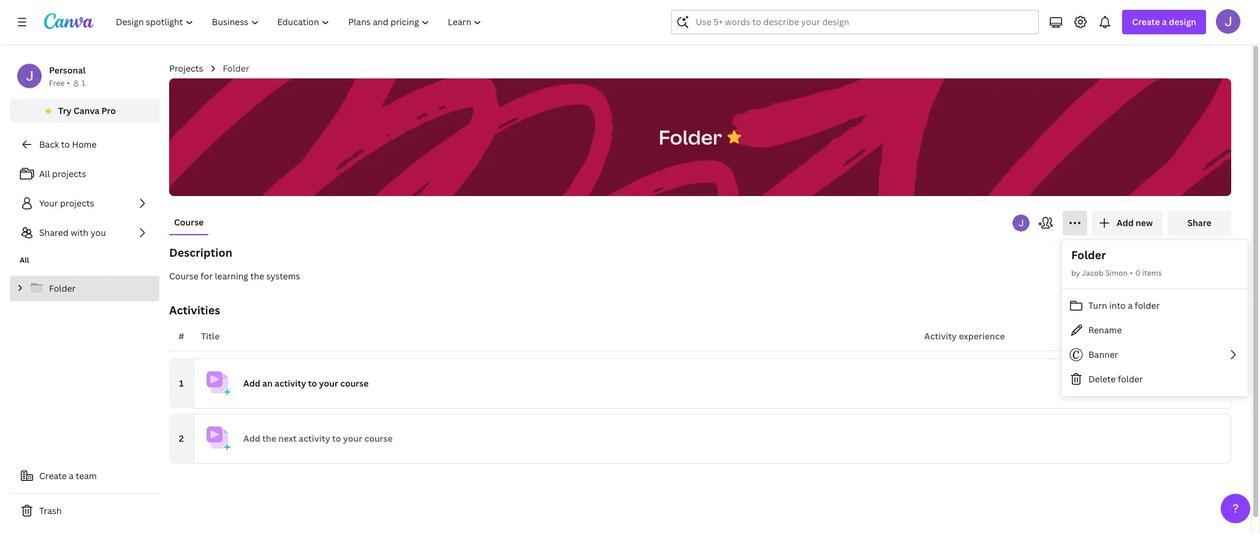 Task type: vqa. For each thing, say whether or not it's contained in the screenshot.
a for team
yes



Task type: locate. For each thing, give the bounding box(es) containing it.
0 vertical spatial the
[[251, 270, 264, 282]]

1 horizontal spatial create
[[1133, 16, 1161, 28]]

1 vertical spatial a
[[1129, 300, 1133, 311]]

share
[[1188, 217, 1212, 229]]

activity inside 'dropdown button'
[[275, 378, 306, 389]]

create a design button
[[1123, 10, 1207, 34]]

1 vertical spatial your
[[343, 433, 362, 445]]

1 horizontal spatial all
[[39, 168, 50, 180]]

0 vertical spatial all
[[39, 168, 50, 180]]

activity right next
[[299, 433, 330, 445]]

banner button
[[1062, 343, 1249, 367]]

folder link
[[223, 62, 249, 75], [10, 276, 159, 302]]

projects for all projects
[[52, 168, 86, 180]]

list
[[10, 162, 159, 245]]

add left an
[[243, 378, 260, 389]]

a left "team"
[[69, 470, 74, 482]]

add new button
[[1093, 211, 1163, 236]]

add
[[1117, 217, 1134, 229], [243, 378, 260, 389], [243, 433, 260, 445]]

you
[[91, 227, 106, 239]]

to right back
[[61, 139, 70, 150]]

create
[[1133, 16, 1161, 28], [39, 470, 67, 482]]

all projects link
[[10, 162, 159, 186]]

create left "team"
[[39, 470, 67, 482]]

0 horizontal spatial 1
[[81, 78, 85, 88]]

turn
[[1089, 300, 1108, 311]]

all
[[39, 168, 50, 180], [20, 255, 29, 266]]

create a design
[[1133, 16, 1197, 28]]

the right learning at the bottom left of page
[[251, 270, 264, 282]]

#
[[179, 331, 184, 342]]

1 down #
[[179, 378, 184, 389]]

course inside button
[[174, 216, 204, 228]]

the
[[251, 270, 264, 282], [263, 433, 276, 445]]

personal
[[49, 64, 86, 76]]

folder link right the projects 'link'
[[223, 62, 249, 75]]

0 horizontal spatial all
[[20, 255, 29, 266]]

1 vertical spatial add
[[243, 378, 260, 389]]

folder inside button
[[659, 124, 723, 150]]

1 vertical spatial course
[[169, 270, 199, 282]]

folder button
[[653, 118, 729, 157]]

0 vertical spatial folder link
[[223, 62, 249, 75]]

course
[[340, 378, 369, 389], [365, 433, 393, 445]]

banner
[[1089, 349, 1119, 360]]

all projects
[[39, 168, 86, 180]]

course inside 'button'
[[169, 270, 199, 282]]

add inside dropdown button
[[1117, 217, 1134, 229]]

add left next
[[243, 433, 260, 445]]

2 vertical spatial a
[[69, 470, 74, 482]]

0 vertical spatial activity
[[275, 378, 306, 389]]

pro
[[102, 105, 116, 117]]

0 horizontal spatial your
[[319, 378, 338, 389]]

all for all
[[20, 255, 29, 266]]

to
[[61, 139, 70, 150], [308, 378, 317, 389], [332, 433, 341, 445]]

2 vertical spatial add
[[243, 433, 260, 445]]

learning
[[215, 270, 248, 282]]

folder
[[223, 63, 249, 74], [659, 124, 723, 150], [1072, 248, 1107, 262], [49, 283, 76, 294]]

your projects
[[39, 197, 94, 209]]

course left 'for'
[[169, 270, 199, 282]]

a inside dropdown button
[[1163, 16, 1168, 28]]

a right into
[[1129, 300, 1133, 311]]

folder link down shared with you link
[[10, 276, 159, 302]]

into
[[1110, 300, 1126, 311]]

create inside dropdown button
[[1133, 16, 1161, 28]]

0 vertical spatial course
[[174, 216, 204, 228]]

0 vertical spatial course
[[340, 378, 369, 389]]

new
[[1136, 217, 1154, 229]]

a left design
[[1163, 16, 1168, 28]]

0 horizontal spatial create
[[39, 470, 67, 482]]

course button
[[169, 211, 209, 234]]

trash
[[39, 505, 62, 517]]

projects right your
[[60, 197, 94, 209]]

2 horizontal spatial to
[[332, 433, 341, 445]]

activity
[[275, 378, 306, 389], [299, 433, 330, 445]]

create inside button
[[39, 470, 67, 482]]

create a team
[[39, 470, 97, 482]]

folder inside button
[[1135, 300, 1161, 311]]

delete folder button
[[1062, 367, 1249, 392]]

try canva pro
[[58, 105, 116, 117]]

projects
[[52, 168, 86, 180], [60, 197, 94, 209]]

0 horizontal spatial folder link
[[10, 276, 159, 302]]

1 vertical spatial projects
[[60, 197, 94, 209]]

turn into a folder
[[1089, 300, 1161, 311]]

shared with you
[[39, 227, 106, 239]]

None search field
[[672, 10, 1040, 34]]

a inside button
[[69, 470, 74, 482]]

1 vertical spatial all
[[20, 255, 29, 266]]

projects down the back to home
[[52, 168, 86, 180]]

0 vertical spatial to
[[61, 139, 70, 150]]

add inside 'dropdown button'
[[243, 378, 260, 389]]

delete folder
[[1089, 373, 1144, 385]]

1 horizontal spatial a
[[1129, 300, 1133, 311]]

a
[[1163, 16, 1168, 28], [1129, 300, 1133, 311], [69, 470, 74, 482]]

folder
[[1135, 300, 1161, 311], [1119, 373, 1144, 385]]

add left new
[[1117, 217, 1134, 229]]

0 vertical spatial create
[[1133, 16, 1161, 28]]

folder up rename button
[[1135, 300, 1161, 311]]

rename button
[[1062, 318, 1249, 343]]

2 vertical spatial to
[[332, 433, 341, 445]]

to right next
[[332, 433, 341, 445]]

0 vertical spatial projects
[[52, 168, 86, 180]]

your
[[319, 378, 338, 389], [343, 433, 362, 445]]

1 vertical spatial folder
[[1119, 373, 1144, 385]]

title
[[201, 331, 220, 342]]

1 horizontal spatial your
[[343, 433, 362, 445]]

1 vertical spatial 1
[[179, 378, 184, 389]]

create for create a design
[[1133, 16, 1161, 28]]

next
[[279, 433, 297, 445]]

1 right •
[[81, 78, 85, 88]]

description
[[169, 245, 232, 260]]

to right an
[[308, 378, 317, 389]]

team
[[76, 470, 97, 482]]

folder right delete
[[1119, 373, 1144, 385]]

all inside all projects link
[[39, 168, 50, 180]]

2 horizontal spatial a
[[1163, 16, 1168, 28]]

course up description
[[174, 216, 204, 228]]

1 vertical spatial create
[[39, 470, 67, 482]]

0 vertical spatial your
[[319, 378, 338, 389]]

shared with you link
[[10, 221, 159, 245]]

activities
[[169, 303, 220, 318]]

the left next
[[263, 433, 276, 445]]

1 horizontal spatial 1
[[179, 378, 184, 389]]

0 vertical spatial add
[[1117, 217, 1134, 229]]

0 vertical spatial a
[[1163, 16, 1168, 28]]

activity right an
[[275, 378, 306, 389]]

1
[[81, 78, 85, 88], [179, 378, 184, 389]]

create left design
[[1133, 16, 1161, 28]]

shared
[[39, 227, 69, 239]]

1 horizontal spatial to
[[308, 378, 317, 389]]

Search search field
[[696, 10, 1015, 34]]

course
[[174, 216, 204, 228], [169, 270, 199, 282]]

1 vertical spatial to
[[308, 378, 317, 389]]

0 vertical spatial folder
[[1135, 300, 1161, 311]]

0 horizontal spatial a
[[69, 470, 74, 482]]

add for add an activity to your course
[[243, 378, 260, 389]]

1 vertical spatial course
[[365, 433, 393, 445]]

home
[[72, 139, 97, 150]]

projects
[[169, 63, 203, 74]]

simon
[[1106, 268, 1128, 278]]

0 vertical spatial 1
[[81, 78, 85, 88]]



Task type: describe. For each thing, give the bounding box(es) containing it.
0 items
[[1136, 268, 1163, 278]]

your projects link
[[10, 191, 159, 216]]

1 horizontal spatial folder link
[[223, 62, 249, 75]]

trash link
[[10, 499, 159, 524]]

for
[[201, 270, 213, 282]]

jacob simon image
[[1217, 9, 1241, 34]]

access
[[1092, 331, 1121, 342]]

rename
[[1089, 324, 1123, 336]]

share button
[[1168, 211, 1232, 236]]

an
[[263, 378, 273, 389]]

0
[[1136, 268, 1141, 278]]

your
[[39, 197, 58, 209]]

back to home
[[39, 139, 97, 150]]

1 vertical spatial folder link
[[10, 276, 159, 302]]

to inside 'dropdown button'
[[308, 378, 317, 389]]

course for learning the systems
[[169, 270, 300, 282]]

top level navigation element
[[108, 10, 493, 34]]

add for add new
[[1117, 217, 1134, 229]]

2
[[179, 433, 184, 445]]

course for learning the systems button
[[169, 270, 1232, 283]]

a for design
[[1163, 16, 1168, 28]]

all for all projects
[[39, 168, 50, 180]]

add new
[[1117, 217, 1154, 229]]

course for course for learning the systems
[[169, 270, 199, 282]]

projects for your projects
[[60, 197, 94, 209]]

the inside 'button'
[[251, 270, 264, 282]]

projects link
[[169, 62, 203, 75]]

list containing all projects
[[10, 162, 159, 245]]

try canva pro button
[[10, 99, 159, 123]]

turn into a folder button
[[1062, 294, 1249, 318]]

design
[[1170, 16, 1197, 28]]

back
[[39, 139, 59, 150]]

a inside button
[[1129, 300, 1133, 311]]

0 horizontal spatial to
[[61, 139, 70, 150]]

by
[[1072, 268, 1081, 278]]

items
[[1143, 268, 1163, 278]]

add the next activity to your course
[[243, 433, 393, 445]]

free •
[[49, 78, 70, 88]]

with
[[71, 227, 89, 239]]

free
[[49, 78, 65, 88]]

by jacob simon
[[1072, 268, 1128, 278]]

try
[[58, 105, 72, 117]]

canva
[[74, 105, 99, 117]]

delete
[[1089, 373, 1116, 385]]

your inside 'dropdown button'
[[319, 378, 338, 389]]

activity
[[925, 331, 957, 342]]

add an activity to your course
[[243, 378, 369, 389]]

create a team button
[[10, 464, 159, 489]]

create for create a team
[[39, 470, 67, 482]]

course for course
[[174, 216, 204, 228]]

•
[[67, 78, 70, 88]]

experience
[[959, 331, 1006, 342]]

systems
[[266, 270, 300, 282]]

course inside 'dropdown button'
[[340, 378, 369, 389]]

add an activity to your course button
[[194, 359, 1232, 409]]

a for team
[[69, 470, 74, 482]]

jacob
[[1083, 268, 1104, 278]]

folder inside button
[[1119, 373, 1144, 385]]

1 vertical spatial the
[[263, 433, 276, 445]]

activity experience
[[925, 331, 1006, 342]]

back to home link
[[10, 132, 159, 157]]

1 vertical spatial activity
[[299, 433, 330, 445]]

add for add the next activity to your course
[[243, 433, 260, 445]]



